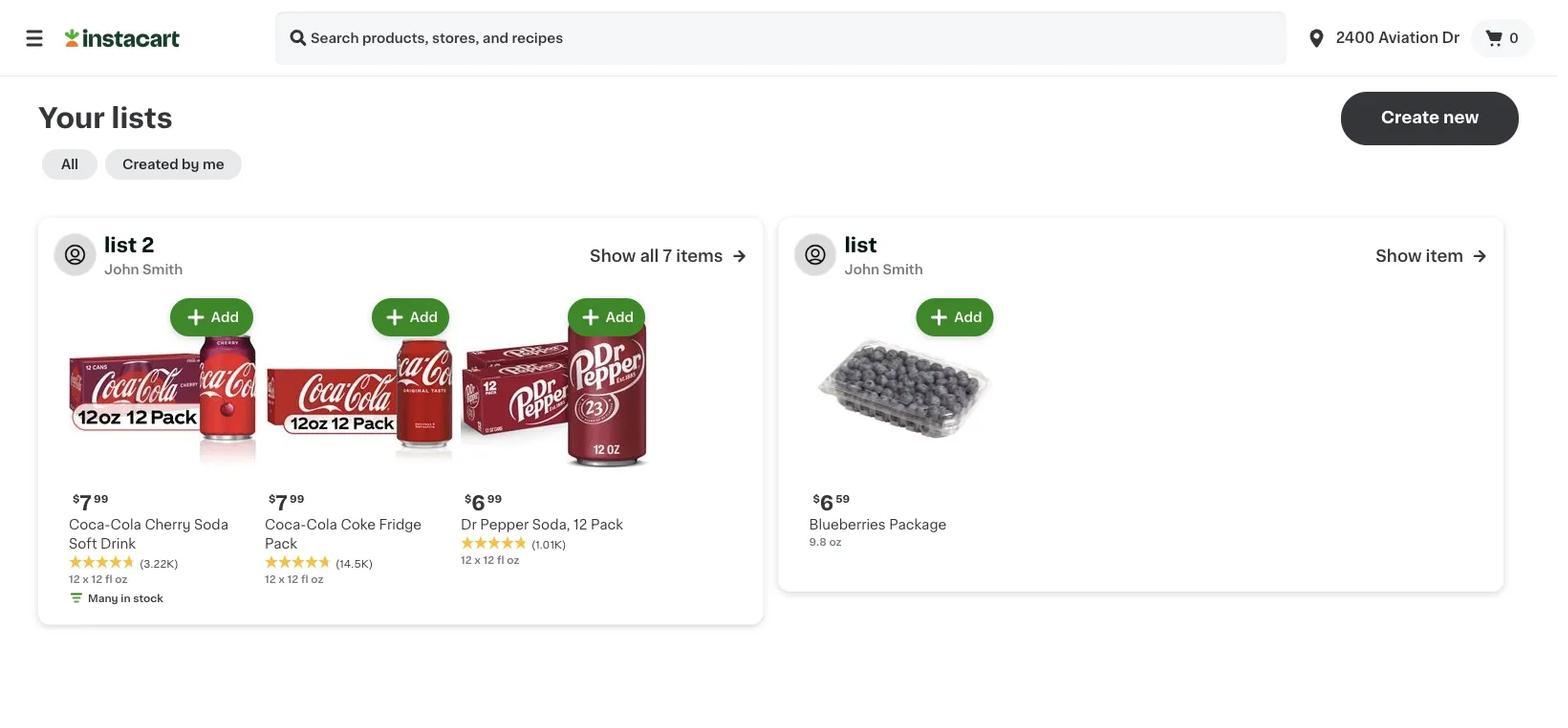 Task type: vqa. For each thing, say whether or not it's contained in the screenshot.
1st 6 from the left
yes



Task type: locate. For each thing, give the bounding box(es) containing it.
0 horizontal spatial fl
[[105, 573, 112, 584]]

all
[[640, 248, 659, 264]]

0 horizontal spatial $ 7 99
[[73, 493, 108, 513]]

2 coca- from the left
[[265, 518, 306, 531]]

2
[[141, 235, 154, 255]]

coca- up soft on the bottom of the page
[[69, 518, 111, 531]]

1 horizontal spatial show
[[1376, 248, 1422, 264]]

1 coca- from the left
[[69, 518, 111, 531]]

item
[[1426, 248, 1463, 264]]

0 horizontal spatial 12 x 12 fl oz
[[69, 573, 128, 584]]

show left item
[[1376, 248, 1422, 264]]

$ 7 99 for coca-cola coke fridge pack
[[269, 493, 304, 513]]

show
[[590, 248, 636, 264], [1376, 248, 1422, 264]]

3 99 from the left
[[487, 494, 502, 504]]

2 horizontal spatial 99
[[487, 494, 502, 504]]

0 horizontal spatial pack
[[265, 537, 297, 551]]

1 horizontal spatial 12 x 12 fl oz
[[265, 573, 323, 584]]

oz down coca-cola coke fridge pack
[[311, 573, 323, 584]]

oz for coca-cola coke fridge pack
[[311, 573, 323, 584]]

99 up coca-cola coke fridge pack
[[290, 494, 304, 504]]

0 horizontal spatial john
[[104, 263, 139, 276]]

1 horizontal spatial 7
[[276, 493, 288, 513]]

2 99 from the left
[[290, 494, 304, 504]]

2 show from the left
[[1376, 248, 1422, 264]]

pack inside coca-cola coke fridge pack
[[265, 537, 297, 551]]

7 up soft on the bottom of the page
[[80, 493, 92, 513]]

x for coca-cola coke fridge pack
[[278, 573, 285, 584]]

dr inside popup button
[[1442, 31, 1460, 45]]

★★★★★
[[461, 536, 528, 550], [461, 536, 528, 550], [69, 556, 136, 569], [69, 556, 136, 569], [265, 556, 332, 569], [265, 556, 332, 569]]

$ inside $ 6 99
[[465, 494, 472, 504]]

coca- inside coca-cola cherry soda soft drink
[[69, 518, 111, 531]]

6
[[472, 493, 485, 513], [820, 493, 834, 513]]

1 cola from the left
[[111, 518, 141, 531]]

add button
[[176, 300, 251, 335], [374, 300, 447, 335], [569, 300, 643, 335], [918, 300, 992, 335]]

list john smith
[[844, 235, 923, 276]]

fl for coca-cola cherry soda soft drink
[[105, 573, 112, 584]]

cola for cherry
[[111, 518, 141, 531]]

3 product group from the left
[[461, 294, 649, 567]]

add button for coca-cola coke fridge pack
[[374, 300, 447, 335]]

fl for coca-cola coke fridge pack
[[301, 573, 308, 584]]

7 right all
[[663, 248, 672, 264]]

1 vertical spatial pack
[[265, 537, 297, 551]]

1 horizontal spatial cola
[[306, 518, 337, 531]]

1 horizontal spatial x
[[278, 573, 285, 584]]

$ 7 99 up soft on the bottom of the page
[[73, 493, 108, 513]]

2 cola from the left
[[306, 518, 337, 531]]

3 add button from the left
[[569, 300, 643, 335]]

12 x 12 fl oz up many
[[69, 573, 128, 584]]

stock
[[133, 593, 163, 603]]

show all 7 items
[[590, 248, 723, 264]]

0 horizontal spatial show
[[590, 248, 636, 264]]

12 x 12 fl oz for coca-cola coke fridge pack
[[265, 573, 323, 584]]

oz up the many in stock
[[115, 573, 128, 584]]

12
[[573, 518, 587, 531], [461, 554, 472, 565], [483, 554, 494, 565], [69, 573, 80, 584], [91, 573, 103, 584], [265, 573, 276, 584], [287, 573, 298, 584]]

list for list
[[844, 235, 877, 255]]

0 button
[[1471, 19, 1534, 57]]

pack for 7
[[265, 537, 297, 551]]

0 horizontal spatial 6
[[472, 493, 485, 513]]

coca- left coke
[[265, 518, 306, 531]]

1 horizontal spatial dr
[[1442, 31, 1460, 45]]

show item
[[1376, 248, 1463, 264]]

1 horizontal spatial john
[[844, 263, 879, 276]]

2 list from the left
[[844, 235, 877, 255]]

6 left 59
[[820, 493, 834, 513]]

x
[[474, 554, 481, 565], [83, 573, 89, 584], [278, 573, 285, 584]]

1 vertical spatial dr
[[461, 518, 477, 531]]

1 $ 7 99 from the left
[[73, 493, 108, 513]]

99 up pepper
[[487, 494, 502, 504]]

1 show from the left
[[590, 248, 636, 264]]

2 horizontal spatial 12 x 12 fl oz
[[461, 554, 519, 565]]

99 up drink at the left
[[94, 494, 108, 504]]

2 6 from the left
[[820, 493, 834, 513]]

x down pepper
[[474, 554, 481, 565]]

show for 2
[[590, 248, 636, 264]]

None search field
[[275, 11, 1286, 65]]

cola up drink at the left
[[111, 518, 141, 531]]

(3.22k)
[[140, 558, 178, 569]]

1 horizontal spatial list
[[844, 235, 877, 255]]

$
[[73, 494, 80, 504], [269, 494, 276, 504], [465, 494, 472, 504], [813, 494, 820, 504]]

99 inside $ 6 99
[[487, 494, 502, 504]]

product group
[[69, 294, 257, 609], [265, 294, 453, 586], [461, 294, 649, 567], [809, 294, 997, 550]]

2400 aviation dr button
[[1305, 11, 1460, 65]]

1 smith from the left
[[142, 263, 183, 276]]

$ 7 99 up coca-cola coke fridge pack
[[269, 493, 304, 513]]

$ up soft on the bottom of the page
[[73, 494, 80, 504]]

6 up pepper
[[472, 493, 485, 513]]

2 smith from the left
[[883, 263, 923, 276]]

fl down coca-cola coke fridge pack
[[301, 573, 308, 584]]

$ left 59
[[813, 494, 820, 504]]

show left all
[[590, 248, 636, 264]]

instacart logo image
[[65, 27, 180, 50]]

dr
[[1442, 31, 1460, 45], [461, 518, 477, 531]]

$ up 'dr pepper soda, 12 pack'
[[465, 494, 472, 504]]

cola
[[111, 518, 141, 531], [306, 518, 337, 531]]

oz
[[829, 537, 842, 547], [507, 554, 519, 565], [115, 573, 128, 584], [311, 573, 323, 584]]

0 horizontal spatial dr
[[461, 518, 477, 531]]

12 x 12 fl oz down pepper
[[461, 554, 519, 565]]

dr down $ 6 99
[[461, 518, 477, 531]]

1 add button from the left
[[176, 300, 251, 335]]

4 $ from the left
[[813, 494, 820, 504]]

many
[[88, 593, 118, 603]]

2 add from the left
[[410, 311, 438, 324]]

smith inside list 2 john smith
[[142, 263, 183, 276]]

6 for blueberries package
[[820, 493, 834, 513]]

1 99 from the left
[[94, 494, 108, 504]]

cola inside coca-cola cherry soda soft drink
[[111, 518, 141, 531]]

new
[[1443, 109, 1479, 126]]

x for dr pepper soda, 12 pack
[[474, 554, 481, 565]]

1 6 from the left
[[472, 493, 485, 513]]

1 horizontal spatial coca-
[[265, 518, 306, 531]]

$ 7 99
[[73, 493, 108, 513], [269, 493, 304, 513]]

0 horizontal spatial cola
[[111, 518, 141, 531]]

items
[[676, 248, 723, 264]]

3 $ from the left
[[465, 494, 472, 504]]

0 vertical spatial dr
[[1442, 31, 1460, 45]]

99 for dr pepper soda, 12 pack
[[487, 494, 502, 504]]

99
[[94, 494, 108, 504], [290, 494, 304, 504], [487, 494, 502, 504]]

1 horizontal spatial 6
[[820, 493, 834, 513]]

1 $ from the left
[[73, 494, 80, 504]]

2 horizontal spatial fl
[[497, 554, 504, 565]]

1 horizontal spatial fl
[[301, 573, 308, 584]]

0 horizontal spatial 7
[[80, 493, 92, 513]]

list
[[104, 235, 137, 255], [844, 235, 877, 255]]

pack
[[591, 518, 623, 531], [265, 537, 297, 551]]

all
[[61, 158, 78, 171]]

12 x 12 fl oz down coca-cola coke fridge pack
[[265, 573, 323, 584]]

coca- inside coca-cola coke fridge pack
[[265, 518, 306, 531]]

blueberries package 9.8 oz
[[809, 518, 947, 547]]

list inside list john smith
[[844, 235, 877, 255]]

coca-
[[69, 518, 111, 531], [265, 518, 306, 531]]

1 add from the left
[[213, 311, 241, 324]]

john inside list 2 john smith
[[104, 263, 139, 276]]

add for dr pepper soda, 12 pack
[[606, 311, 634, 324]]

created
[[122, 158, 178, 171]]

list inside list 2 john smith
[[104, 235, 137, 255]]

soda,
[[532, 518, 570, 531]]

12 x 12 fl oz
[[461, 554, 519, 565], [69, 573, 128, 584], [265, 573, 323, 584]]

1 horizontal spatial smith
[[883, 263, 923, 276]]

oz right 9.8
[[829, 537, 842, 547]]

oz down pepper
[[507, 554, 519, 565]]

2 $ 7 99 from the left
[[269, 493, 304, 513]]

fl
[[497, 554, 504, 565], [105, 573, 112, 584], [301, 573, 308, 584]]

$ up coca-cola coke fridge pack
[[269, 494, 276, 504]]

2 horizontal spatial x
[[474, 554, 481, 565]]

0 horizontal spatial smith
[[142, 263, 183, 276]]

6 for dr pepper soda, 12 pack
[[472, 493, 485, 513]]

cola inside coca-cola coke fridge pack
[[306, 518, 337, 531]]

$ for dr pepper soda, 12 pack
[[465, 494, 472, 504]]

0 vertical spatial pack
[[591, 518, 623, 531]]

dr inside product group
[[461, 518, 477, 531]]

0 horizontal spatial 99
[[94, 494, 108, 504]]

0 horizontal spatial list
[[104, 235, 137, 255]]

1 john from the left
[[104, 263, 139, 276]]

1 horizontal spatial $ 7 99
[[269, 493, 304, 513]]

dr right the aviation
[[1442, 31, 1460, 45]]

x down coca-cola coke fridge pack
[[278, 573, 285, 584]]

1 list from the left
[[104, 235, 137, 255]]

show for john
[[1376, 248, 1422, 264]]

oz inside blueberries package 9.8 oz
[[829, 537, 842, 547]]

cola left coke
[[306, 518, 337, 531]]

2 john from the left
[[844, 263, 879, 276]]

2400 aviation dr
[[1336, 31, 1460, 45]]

fl up many
[[105, 573, 112, 584]]

7 for coca-cola coke fridge pack
[[276, 493, 288, 513]]

$ inside $ 6 59
[[813, 494, 820, 504]]

aviation
[[1378, 31, 1438, 45]]

1 horizontal spatial 99
[[290, 494, 304, 504]]

smith
[[142, 263, 183, 276], [883, 263, 923, 276]]

7 up coca-cola coke fridge pack
[[276, 493, 288, 513]]

2 $ from the left
[[269, 494, 276, 504]]

7
[[663, 248, 672, 264], [80, 493, 92, 513], [276, 493, 288, 513]]

$ 6 59
[[813, 493, 850, 513]]

1 horizontal spatial pack
[[591, 518, 623, 531]]

x up many
[[83, 573, 89, 584]]

john
[[104, 263, 139, 276], [844, 263, 879, 276]]

0 horizontal spatial coca-
[[69, 518, 111, 531]]

0 horizontal spatial x
[[83, 573, 89, 584]]

fl down pepper
[[497, 554, 504, 565]]

59
[[836, 494, 850, 504]]

add
[[213, 311, 241, 324], [410, 311, 438, 324], [606, 311, 634, 324], [954, 311, 982, 324]]

add for coca-cola coke fridge pack
[[410, 311, 438, 324]]

coke
[[341, 518, 376, 531]]

4 product group from the left
[[809, 294, 997, 550]]

in
[[121, 593, 131, 603]]

coca-cola cherry soda soft drink
[[69, 518, 228, 551]]

3 add from the left
[[606, 311, 634, 324]]

create new
[[1381, 109, 1479, 126]]

$ 6 99
[[465, 493, 502, 513]]

2 add button from the left
[[374, 300, 447, 335]]



Task type: describe. For each thing, give the bounding box(es) containing it.
2 horizontal spatial 7
[[663, 248, 672, 264]]

(14.5k)
[[335, 558, 373, 569]]

john inside list john smith
[[844, 263, 879, 276]]

cherry
[[145, 518, 191, 531]]

add button for coca-cola cherry soda soft drink
[[176, 300, 251, 335]]

soft
[[69, 537, 97, 551]]

2 product group from the left
[[265, 294, 453, 586]]

oz for coca-cola cherry soda soft drink
[[115, 573, 128, 584]]

Search field
[[275, 11, 1286, 65]]

12 x 12 fl oz for dr pepper soda, 12 pack
[[461, 554, 519, 565]]

pepper
[[480, 518, 529, 531]]

create
[[1381, 109, 1440, 126]]

0
[[1509, 32, 1519, 45]]

coca- for soft
[[69, 518, 111, 531]]

add for coca-cola cherry soda soft drink
[[213, 311, 241, 324]]

by
[[182, 158, 199, 171]]

dr pepper soda, 12 pack
[[461, 518, 623, 531]]

4 add button from the left
[[918, 300, 992, 335]]

2400
[[1336, 31, 1375, 45]]

coca-cola coke fridge pack
[[265, 518, 422, 551]]

1 product group from the left
[[69, 294, 257, 609]]

lists
[[111, 105, 173, 132]]

cola for coke
[[306, 518, 337, 531]]

your lists
[[38, 105, 173, 132]]

4 add from the left
[[954, 311, 982, 324]]

all button
[[42, 149, 97, 180]]

2400 aviation dr button
[[1294, 11, 1471, 65]]

$ for coca-cola coke fridge pack
[[269, 494, 276, 504]]

pack for 6
[[591, 518, 623, 531]]

99 for coca-cola cherry soda soft drink
[[94, 494, 108, 504]]

x for coca-cola cherry soda soft drink
[[83, 573, 89, 584]]

soda
[[194, 518, 228, 531]]

7 for coca-cola cherry soda soft drink
[[80, 493, 92, 513]]

smith inside list john smith
[[883, 263, 923, 276]]

99 for coca-cola coke fridge pack
[[290, 494, 304, 504]]

oz for dr pepper soda, 12 pack
[[507, 554, 519, 565]]

created by me button
[[105, 149, 242, 180]]

list for list 2
[[104, 235, 137, 255]]

fridge
[[379, 518, 422, 531]]

(1.01k)
[[531, 539, 566, 550]]

9.8
[[809, 537, 827, 547]]

drink
[[100, 537, 136, 551]]

fl for dr pepper soda, 12 pack
[[497, 554, 504, 565]]

coca- for pack
[[265, 518, 306, 531]]

add button for dr pepper soda, 12 pack
[[569, 300, 643, 335]]

created by me
[[122, 158, 224, 171]]

12 x 12 fl oz for coca-cola cherry soda soft drink
[[69, 573, 128, 584]]

me
[[203, 158, 224, 171]]

blueberries
[[809, 518, 886, 531]]

your
[[38, 105, 105, 132]]

package
[[889, 518, 947, 531]]

list 2 john smith
[[104, 235, 183, 276]]

create new button
[[1341, 92, 1519, 145]]

$ 7 99 for coca-cola cherry soda soft drink
[[73, 493, 108, 513]]

$ for coca-cola cherry soda soft drink
[[73, 494, 80, 504]]

many in stock
[[88, 593, 163, 603]]



